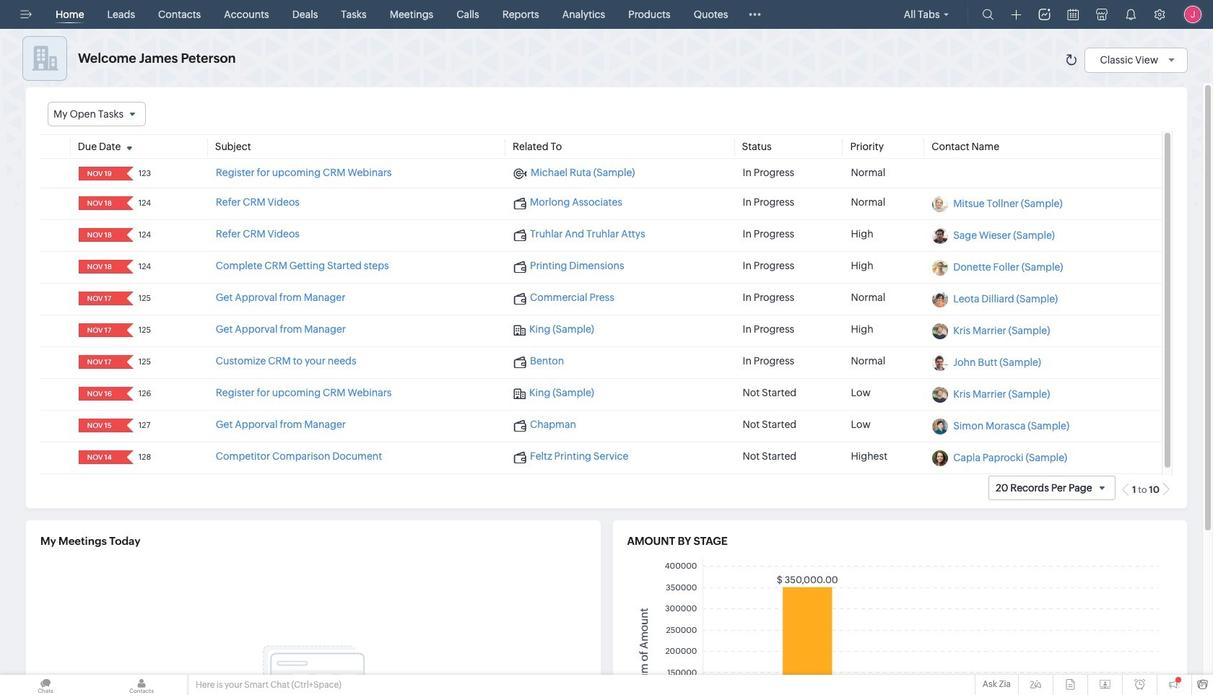 Task type: describe. For each thing, give the bounding box(es) containing it.
search image
[[983, 9, 994, 20]]

quick actions image
[[1012, 9, 1022, 20]]

notifications image
[[1125, 9, 1137, 20]]

contacts image
[[96, 675, 187, 696]]

sales motivator image
[[1039, 9, 1051, 20]]

chats image
[[0, 675, 91, 696]]



Task type: locate. For each thing, give the bounding box(es) containing it.
calendar image
[[1068, 9, 1079, 20]]

configure settings image
[[1154, 9, 1166, 20]]

marketplace image
[[1096, 9, 1108, 20]]



Task type: vqa. For each thing, say whether or not it's contained in the screenshot.
Configure settings image
yes



